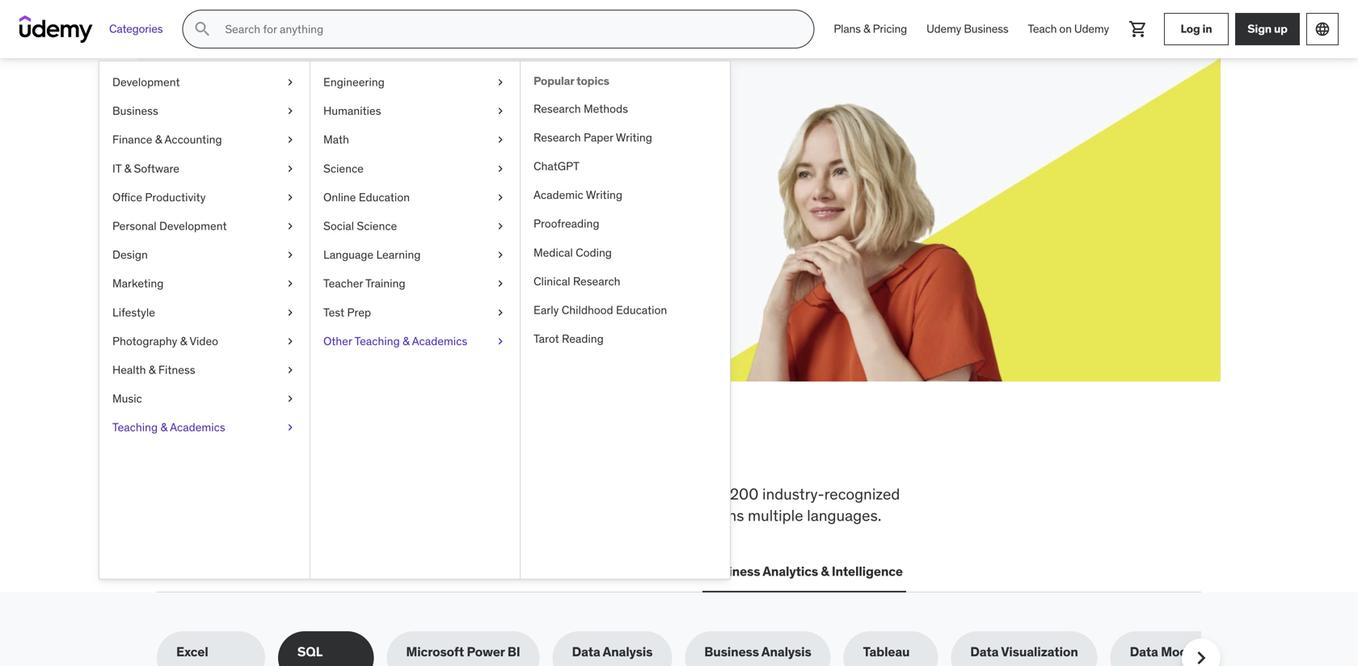 Task type: locate. For each thing, give the bounding box(es) containing it.
1 horizontal spatial your
[[335, 129, 394, 162]]

xsmall image inside test prep link
[[494, 305, 507, 321]]

writing
[[616, 130, 653, 145], [586, 188, 623, 202]]

log in
[[1181, 22, 1213, 36]]

xsmall image inside language learning link
[[494, 247, 507, 263]]

2 vertical spatial development
[[190, 563, 271, 580]]

xsmall image for photography & video
[[284, 334, 297, 349]]

it inside button
[[290, 563, 301, 580]]

for up potential
[[292, 129, 330, 162]]

business for business
[[112, 104, 158, 118]]

& right the health
[[149, 363, 156, 377]]

& left video
[[180, 334, 187, 348]]

data right bi
[[572, 644, 601, 661]]

1 horizontal spatial analysis
[[762, 644, 812, 661]]

xsmall image inside math link
[[494, 132, 507, 148]]

1 horizontal spatial for
[[675, 484, 694, 504]]

data for data science
[[492, 563, 520, 580]]

business analytics & intelligence
[[706, 563, 903, 580]]

& for accounting
[[155, 132, 162, 147]]

1 vertical spatial development
[[159, 219, 227, 233]]

plans & pricing link
[[824, 10, 917, 49]]

skills up workplace
[[268, 431, 355, 473]]

research paper writing
[[534, 130, 653, 145]]

xsmall image for other teaching & academics
[[494, 334, 507, 349]]

1 analysis from the left
[[603, 644, 653, 661]]

pricing
[[873, 22, 908, 36]]

1 vertical spatial education
[[616, 303, 667, 317]]

marketing link
[[99, 269, 310, 298]]

it certifications button
[[287, 553, 389, 591]]

it up office
[[112, 161, 121, 176]]

research down popular in the left of the page
[[534, 101, 581, 116]]

development
[[112, 75, 180, 89], [159, 219, 227, 233], [190, 563, 271, 580]]

recognized
[[825, 484, 901, 504]]

teacher training
[[324, 276, 406, 291]]

xsmall image inside personal development link
[[284, 218, 297, 234]]

& down test prep link
[[403, 334, 410, 348]]

a
[[372, 169, 378, 185]]

xsmall image inside online education link
[[494, 190, 507, 205]]

teach on udemy
[[1028, 22, 1110, 36]]

1 horizontal spatial it
[[290, 563, 301, 580]]

analysis
[[603, 644, 653, 661], [762, 644, 812, 661]]

0 horizontal spatial your
[[262, 169, 287, 185]]

& down 'music' link
[[161, 420, 168, 435]]

research for research methods
[[534, 101, 581, 116]]

writing down chatgpt link
[[586, 188, 623, 202]]

course.
[[382, 169, 424, 185]]

udemy right the pricing
[[927, 22, 962, 36]]

modeling
[[1162, 644, 1218, 661]]

xsmall image for teaching & academics
[[284, 420, 297, 436]]

business
[[964, 22, 1009, 36], [112, 104, 158, 118], [706, 563, 761, 580], [705, 644, 759, 661]]

1 vertical spatial your
[[262, 169, 287, 185]]

business for business analytics & intelligence
[[706, 563, 761, 580]]

in up including
[[509, 431, 541, 473]]

0 horizontal spatial academics
[[170, 420, 225, 435]]

development
[[581, 506, 671, 525]]

social science link
[[311, 212, 520, 241]]

xsmall image inside marketing link
[[284, 276, 297, 292]]

development for web
[[190, 563, 271, 580]]

tarot
[[534, 332, 559, 346]]

expand
[[215, 169, 259, 185]]

xsmall image inside design link
[[284, 247, 297, 263]]

in right log
[[1203, 22, 1213, 36]]

udemy
[[927, 22, 962, 36], [1075, 22, 1110, 36]]

photography
[[112, 334, 177, 348]]

prep
[[347, 305, 371, 320]]

languages.
[[807, 506, 882, 525]]

0 vertical spatial writing
[[616, 130, 653, 145]]

xsmall image inside finance & accounting link
[[284, 132, 297, 148]]

childhood
[[562, 303, 614, 317]]

xsmall image for language learning
[[494, 247, 507, 263]]

education down the a
[[359, 190, 410, 205]]

teaching & academics link
[[99, 413, 310, 442]]

xsmall image for science
[[494, 161, 507, 177]]

other teaching & academics link
[[311, 327, 520, 356]]

xsmall image inside business link
[[284, 103, 297, 119]]

0 horizontal spatial analysis
[[603, 644, 653, 661]]

0 vertical spatial for
[[292, 129, 330, 162]]

sql
[[297, 644, 323, 661]]

writing down research methods link
[[616, 130, 653, 145]]

place
[[611, 431, 695, 473]]

1 vertical spatial it
[[290, 563, 301, 580]]

business for business analysis
[[705, 644, 759, 661]]

1 vertical spatial academics
[[170, 420, 225, 435]]

development down office productivity link
[[159, 219, 227, 233]]

0 vertical spatial education
[[359, 190, 410, 205]]

education
[[359, 190, 410, 205], [616, 303, 667, 317]]

analysis for business analysis
[[762, 644, 812, 661]]

photography & video
[[112, 334, 218, 348]]

marketing
[[112, 276, 164, 291]]

0 horizontal spatial for
[[292, 129, 330, 162]]

data inside button
[[492, 563, 520, 580]]

xsmall image inside lifestyle link
[[284, 305, 297, 321]]

1 udemy from the left
[[927, 22, 962, 36]]

academic writing link
[[521, 181, 730, 210]]

1 horizontal spatial academics
[[412, 334, 468, 348]]

microsoft
[[406, 644, 464, 661]]

development down 'categories' dropdown button
[[112, 75, 180, 89]]

xsmall image inside the 'teacher training' link
[[494, 276, 507, 292]]

your up with
[[335, 129, 394, 162]]

research down coding
[[573, 274, 621, 289]]

1 vertical spatial science
[[357, 219, 397, 233]]

science down professional
[[523, 563, 571, 580]]

xsmall image
[[494, 74, 507, 90], [284, 103, 297, 119], [494, 103, 507, 119], [494, 132, 507, 148], [494, 161, 507, 177], [284, 190, 297, 205], [284, 218, 297, 234], [494, 218, 507, 234], [284, 247, 297, 263], [494, 247, 507, 263], [494, 305, 507, 321], [284, 334, 297, 349], [284, 420, 297, 436]]

xsmall image for math
[[494, 132, 507, 148]]

xsmall image inside 'music' link
[[284, 391, 297, 407]]

data modeling
[[1130, 644, 1218, 661]]

xsmall image for music
[[284, 391, 297, 407]]

web development
[[160, 563, 271, 580]]

it left certifications
[[290, 563, 301, 580]]

0 vertical spatial research
[[534, 101, 581, 116]]

xsmall image inside other teaching & academics link
[[494, 334, 507, 349]]

science up language learning at the top of the page
[[357, 219, 397, 233]]

data down professional
[[492, 563, 520, 580]]

research up chatgpt
[[534, 130, 581, 145]]

research paper writing link
[[521, 123, 730, 152]]

your
[[335, 129, 394, 162], [262, 169, 287, 185]]

0 vertical spatial teaching
[[355, 334, 400, 348]]

&
[[864, 22, 871, 36], [155, 132, 162, 147], [124, 161, 131, 176], [180, 334, 187, 348], [403, 334, 410, 348], [149, 363, 156, 377], [161, 420, 168, 435], [821, 563, 829, 580]]

xsmall image inside teaching & academics link
[[284, 420, 297, 436]]

1 vertical spatial teaching
[[112, 420, 158, 435]]

research
[[534, 101, 581, 116], [534, 130, 581, 145], [573, 274, 621, 289]]

prep
[[583, 484, 614, 504]]

xsmall image for engineering
[[494, 74, 507, 90]]

0 vertical spatial in
[[1203, 22, 1213, 36]]

topics,
[[467, 484, 513, 504]]

lifestyle
[[112, 305, 155, 320]]

data visualization
[[971, 644, 1079, 661]]

xsmall image inside social science link
[[494, 218, 507, 234]]

academic
[[534, 188, 584, 202]]

xsmall image inside development link
[[284, 74, 297, 90]]

& up office
[[124, 161, 131, 176]]

xsmall image
[[284, 74, 297, 90], [284, 132, 297, 148], [284, 161, 297, 177], [494, 190, 507, 205], [284, 276, 297, 292], [494, 276, 507, 292], [284, 305, 297, 321], [494, 334, 507, 349], [284, 362, 297, 378], [284, 391, 297, 407]]

tarot reading
[[534, 332, 604, 346]]

xsmall image for it & software
[[284, 161, 297, 177]]

early childhood education link
[[521, 296, 730, 325]]

udemy right on at the top
[[1075, 22, 1110, 36]]

1 vertical spatial research
[[534, 130, 581, 145]]

business inside the topic filters element
[[705, 644, 759, 661]]

it & software
[[112, 161, 180, 176]]

teaching down music
[[112, 420, 158, 435]]

0 horizontal spatial in
[[509, 431, 541, 473]]

office productivity link
[[99, 183, 310, 212]]

xsmall image for finance & accounting
[[284, 132, 297, 148]]

it for it certifications
[[290, 563, 301, 580]]

covering
[[157, 484, 218, 504]]

xsmall image inside it & software link
[[284, 161, 297, 177]]

& right analytics
[[821, 563, 829, 580]]

personal development
[[112, 219, 227, 233]]

teach
[[1028, 22, 1057, 36]]

academics down 'music' link
[[170, 420, 225, 435]]

1 vertical spatial skills
[[346, 484, 381, 504]]

xsmall image inside health & fitness link
[[284, 362, 297, 378]]

xsmall image inside "humanities" link
[[494, 103, 507, 119]]

your up the through
[[262, 169, 287, 185]]

business inside button
[[706, 563, 761, 580]]

data left visualization
[[971, 644, 999, 661]]

& for fitness
[[149, 363, 156, 377]]

skills up supports
[[346, 484, 381, 504]]

development right web
[[190, 563, 271, 580]]

science for social
[[357, 219, 397, 233]]

multiple
[[748, 506, 804, 525]]

tarot reading link
[[521, 325, 730, 354]]

online education link
[[311, 183, 520, 212]]

xsmall image inside photography & video link
[[284, 334, 297, 349]]

data
[[492, 563, 520, 580], [572, 644, 601, 661], [971, 644, 999, 661], [1130, 644, 1159, 661]]

0 vertical spatial your
[[335, 129, 394, 162]]

& right plans
[[864, 22, 871, 36]]

methods
[[584, 101, 628, 116]]

education down 'clinical research' link
[[616, 303, 667, 317]]

2 vertical spatial science
[[523, 563, 571, 580]]

15.
[[332, 187, 348, 203]]

1 vertical spatial for
[[675, 484, 694, 504]]

engineering
[[324, 75, 385, 89]]

xsmall image inside science link
[[494, 161, 507, 177]]

teacher training link
[[311, 269, 520, 298]]

academics down test prep link
[[412, 334, 468, 348]]

development inside "button"
[[190, 563, 271, 580]]

finance
[[112, 132, 152, 147]]

teacher
[[324, 276, 363, 291]]

1 horizontal spatial udemy
[[1075, 22, 1110, 36]]

& for academics
[[161, 420, 168, 435]]

communication
[[591, 563, 687, 580]]

teaching & academics
[[112, 420, 225, 435]]

0 horizontal spatial it
[[112, 161, 121, 176]]

data left modeling
[[1130, 644, 1159, 661]]

& right finance
[[155, 132, 162, 147]]

potential
[[290, 169, 341, 185]]

all the skills you need in one place
[[157, 431, 695, 473]]

medical coding link
[[521, 238, 730, 267]]

xsmall image for online education
[[494, 190, 507, 205]]

2 analysis from the left
[[762, 644, 812, 661]]

research methods link
[[521, 94, 730, 123]]

1 horizontal spatial education
[[616, 303, 667, 317]]

0 horizontal spatial udemy
[[927, 22, 962, 36]]

1 horizontal spatial teaching
[[355, 334, 400, 348]]

for up and
[[675, 484, 694, 504]]

science up the 15.
[[324, 161, 364, 176]]

development for personal
[[159, 219, 227, 233]]

xsmall image inside office productivity link
[[284, 190, 297, 205]]

1 vertical spatial writing
[[586, 188, 623, 202]]

udemy image
[[19, 15, 93, 43]]

0 vertical spatial it
[[112, 161, 121, 176]]

0 horizontal spatial teaching
[[112, 420, 158, 435]]

power
[[467, 644, 505, 661]]

rounded
[[432, 506, 490, 525]]

design
[[112, 248, 148, 262]]

research for research paper writing
[[534, 130, 581, 145]]

science inside button
[[523, 563, 571, 580]]

teaching down prep
[[355, 334, 400, 348]]

& inside button
[[821, 563, 829, 580]]

and
[[675, 506, 700, 525]]

xsmall image inside engineering link
[[494, 74, 507, 90]]

accounting
[[165, 132, 222, 147]]



Task type: describe. For each thing, give the bounding box(es) containing it.
udemy business link
[[917, 10, 1019, 49]]

science for data
[[523, 563, 571, 580]]

0 horizontal spatial education
[[359, 190, 410, 205]]

1 horizontal spatial in
[[1203, 22, 1213, 36]]

it certifications
[[290, 563, 386, 580]]

early childhood education
[[534, 303, 667, 317]]

photography & video link
[[99, 327, 310, 356]]

online education
[[324, 190, 410, 205]]

next image
[[1189, 646, 1215, 666]]

early
[[534, 303, 559, 317]]

xsmall image for design
[[284, 247, 297, 263]]

math link
[[311, 126, 520, 154]]

health
[[112, 363, 146, 377]]

xsmall image for development
[[284, 74, 297, 90]]

visualization
[[1002, 644, 1079, 661]]

sign up
[[1248, 22, 1288, 36]]

need
[[425, 431, 503, 473]]

personal
[[112, 219, 157, 233]]

industry-
[[763, 484, 825, 504]]

to
[[384, 484, 398, 504]]

video
[[190, 334, 218, 348]]

xsmall image for office productivity
[[284, 190, 297, 205]]

productivity
[[145, 190, 206, 205]]

office productivity
[[112, 190, 206, 205]]

intelligence
[[832, 563, 903, 580]]

& for video
[[180, 334, 187, 348]]

with
[[344, 169, 369, 185]]

log in link
[[1165, 13, 1229, 45]]

chatgpt
[[534, 159, 580, 173]]

the
[[210, 431, 262, 473]]

data science
[[492, 563, 571, 580]]

science link
[[311, 154, 520, 183]]

training
[[366, 276, 406, 291]]

xsmall image for marketing
[[284, 276, 297, 292]]

well-
[[399, 506, 432, 525]]

education inside other teaching & academics element
[[616, 303, 667, 317]]

music link
[[99, 385, 310, 413]]

plans & pricing
[[834, 22, 908, 36]]

all
[[157, 431, 204, 473]]

analysis for data analysis
[[603, 644, 653, 661]]

test prep
[[324, 305, 371, 320]]

log
[[1181, 22, 1201, 36]]

shopping cart with 0 items image
[[1129, 19, 1149, 39]]

coding
[[576, 245, 612, 260]]

web
[[160, 563, 188, 580]]

starting
[[427, 169, 473, 185]]

on
[[1060, 22, 1072, 36]]

Search for anything text field
[[222, 15, 795, 43]]

xsmall image for humanities
[[494, 103, 507, 119]]

data for data modeling
[[1130, 644, 1159, 661]]

teach on udemy link
[[1019, 10, 1119, 49]]

xsmall image for personal development
[[284, 218, 297, 234]]

content
[[618, 484, 671, 504]]

excel
[[176, 644, 208, 661]]

for inside covering critical workplace skills to technical topics, including prep content for over 200 industry-recognized certifications, our catalog supports well-rounded professional development and spans multiple languages.
[[675, 484, 694, 504]]

business analysis
[[705, 644, 812, 661]]

it for it & software
[[112, 161, 121, 176]]

skills inside covering critical workplace skills to technical topics, including prep content for over 200 industry-recognized certifications, our catalog supports well-rounded professional development and spans multiple languages.
[[346, 484, 381, 504]]

critical
[[222, 484, 268, 504]]

lifestyle link
[[99, 298, 310, 327]]

over
[[697, 484, 727, 504]]

spans
[[704, 506, 744, 525]]

0 vertical spatial skills
[[268, 431, 355, 473]]

office
[[112, 190, 142, 205]]

topic filters element
[[157, 632, 1238, 666]]

language learning
[[324, 248, 421, 262]]

math
[[324, 132, 349, 147]]

leadership button
[[402, 553, 476, 591]]

categories button
[[99, 10, 173, 49]]

clinical research link
[[521, 267, 730, 296]]

other teaching & academics element
[[520, 61, 730, 579]]

sign
[[1248, 22, 1272, 36]]

topics
[[577, 74, 610, 88]]

xsmall image for business
[[284, 103, 297, 119]]

certifications
[[304, 563, 386, 580]]

proofreading link
[[521, 210, 730, 238]]

one
[[547, 431, 605, 473]]

0 vertical spatial development
[[112, 75, 180, 89]]

business analytics & intelligence button
[[703, 553, 907, 591]]

at
[[477, 169, 488, 185]]

other teaching & academics
[[324, 334, 468, 348]]

catalog
[[280, 506, 331, 525]]

$12.99
[[215, 187, 254, 203]]

covering critical workplace skills to technical topics, including prep content for over 200 industry-recognized certifications, our catalog supports well-rounded professional development and spans multiple languages.
[[157, 484, 901, 525]]

bi
[[508, 644, 520, 661]]

submit search image
[[193, 19, 212, 39]]

1 vertical spatial in
[[509, 431, 541, 473]]

data for data analysis
[[572, 644, 601, 661]]

choose a language image
[[1315, 21, 1331, 37]]

& for pricing
[[864, 22, 871, 36]]

dec
[[306, 187, 329, 203]]

xsmall image for teacher training
[[494, 276, 507, 292]]

xsmall image for health & fitness
[[284, 362, 297, 378]]

xsmall image for social science
[[494, 218, 507, 234]]

medical coding
[[534, 245, 612, 260]]

design link
[[99, 241, 310, 269]]

social science
[[324, 219, 397, 233]]

skills for your future expand your potential with a course. starting at just $12.99 through dec 15.
[[215, 129, 512, 203]]

0 vertical spatial academics
[[412, 334, 468, 348]]

proofreading
[[534, 216, 600, 231]]

2 vertical spatial research
[[573, 274, 621, 289]]

other
[[324, 334, 352, 348]]

social
[[324, 219, 354, 233]]

finance & accounting
[[112, 132, 222, 147]]

& for software
[[124, 161, 131, 176]]

for inside skills for your future expand your potential with a course. starting at just $12.99 through dec 15.
[[292, 129, 330, 162]]

fitness
[[158, 363, 195, 377]]

plans
[[834, 22, 861, 36]]

analytics
[[763, 563, 819, 580]]

academic writing
[[534, 188, 623, 202]]

workplace
[[272, 484, 342, 504]]

music
[[112, 391, 142, 406]]

xsmall image for lifestyle
[[284, 305, 297, 321]]

data for data visualization
[[971, 644, 999, 661]]

xsmall image for test prep
[[494, 305, 507, 321]]

communication button
[[587, 553, 690, 591]]

0 vertical spatial science
[[324, 161, 364, 176]]

it & software link
[[99, 154, 310, 183]]

2 udemy from the left
[[1075, 22, 1110, 36]]



Task type: vqa. For each thing, say whether or not it's contained in the screenshot.
Paper
yes



